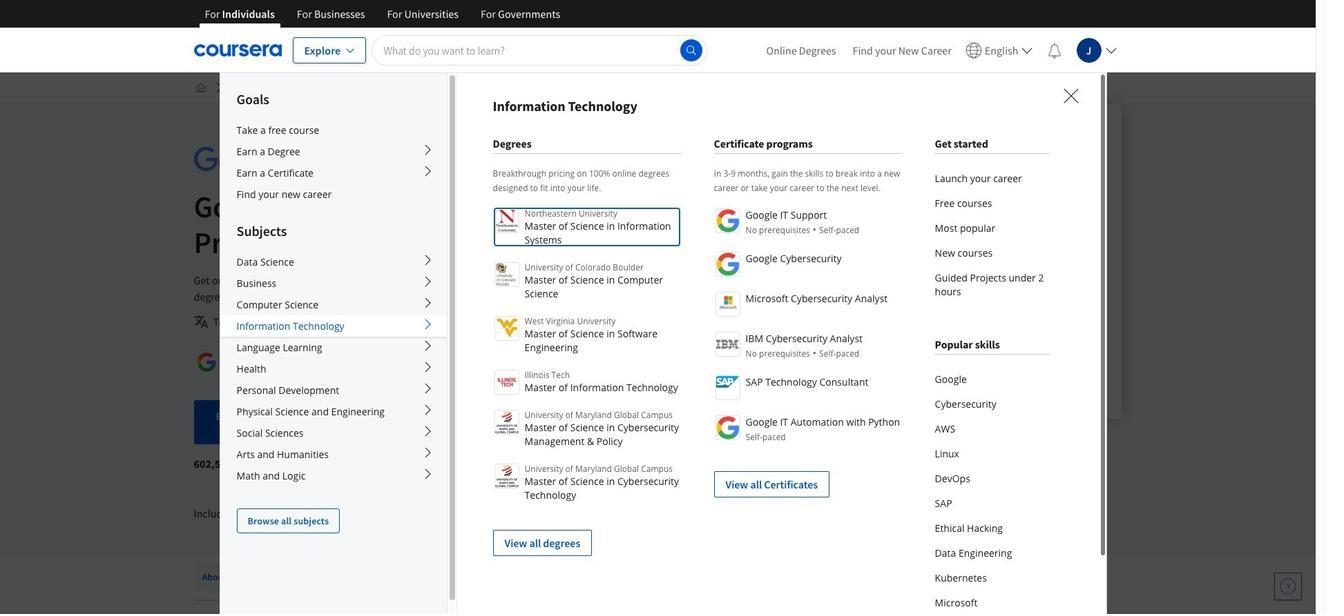 Task type: vqa. For each thing, say whether or not it's contained in the screenshot.
Northeastern University  logo on the left
yes



Task type: describe. For each thing, give the bounding box(es) containing it.
3 partnername logo image from the top
[[715, 292, 740, 317]]

1 university of maryland global campus logo image from the top
[[494, 410, 519, 435]]

information about difficulty level pre-requisites. image
[[962, 233, 973, 244]]

explore menu element
[[220, 73, 447, 534]]

northeastern university  logo image
[[494, 209, 519, 233]]

list item for illinois tech logo on the bottom left of page
[[493, 517, 681, 557]]

learn more about degree credit element
[[849, 354, 895, 367]]

university of colorado boulder logo image
[[494, 262, 519, 287]]

home image
[[195, 82, 206, 93]]

google image
[[194, 147, 289, 178]]

coursera plus image
[[259, 510, 343, 519]]

What do you want to learn? text field
[[372, 35, 707, 65]]

1 partnername logo image from the top
[[715, 209, 740, 233]]



Task type: locate. For each thing, give the bounding box(es) containing it.
list item for fourth partnername logo from the top of the page
[[714, 458, 902, 498]]

list item
[[714, 458, 902, 498], [493, 517, 681, 557]]

1 horizontal spatial list item
[[714, 458, 902, 498]]

google career certificates image
[[196, 352, 217, 373]]

university of maryland global campus logo image
[[494, 410, 519, 435], [494, 464, 519, 489]]

coursera image
[[194, 39, 281, 61]]

1 vertical spatial university of maryland global campus logo image
[[494, 464, 519, 489]]

illinois tech logo image
[[494, 370, 519, 395]]

group
[[219, 73, 1107, 615]]

2 university of maryland global campus logo image from the top
[[494, 464, 519, 489]]

west virginia university logo image
[[494, 316, 519, 341]]

1 vertical spatial list item
[[493, 517, 681, 557]]

help center image
[[1280, 579, 1296, 595]]

None search field
[[372, 35, 707, 65]]

partnername logo image
[[715, 209, 740, 233], [715, 252, 740, 277], [715, 292, 740, 317], [715, 332, 740, 357], [715, 376, 740, 401], [715, 416, 740, 441]]

4 partnername logo image from the top
[[715, 332, 740, 357]]

6 partnername logo image from the top
[[715, 416, 740, 441]]

list
[[935, 166, 1050, 305], [493, 207, 681, 557], [714, 207, 902, 498], [935, 367, 1050, 615]]

2 partnername logo image from the top
[[715, 252, 740, 277]]

0 vertical spatial list item
[[714, 458, 902, 498]]

5 partnername logo image from the top
[[715, 376, 740, 401]]

0 vertical spatial university of maryland global campus logo image
[[494, 410, 519, 435]]

banner navigation
[[194, 0, 571, 38]]

0 horizontal spatial list item
[[493, 517, 681, 557]]



